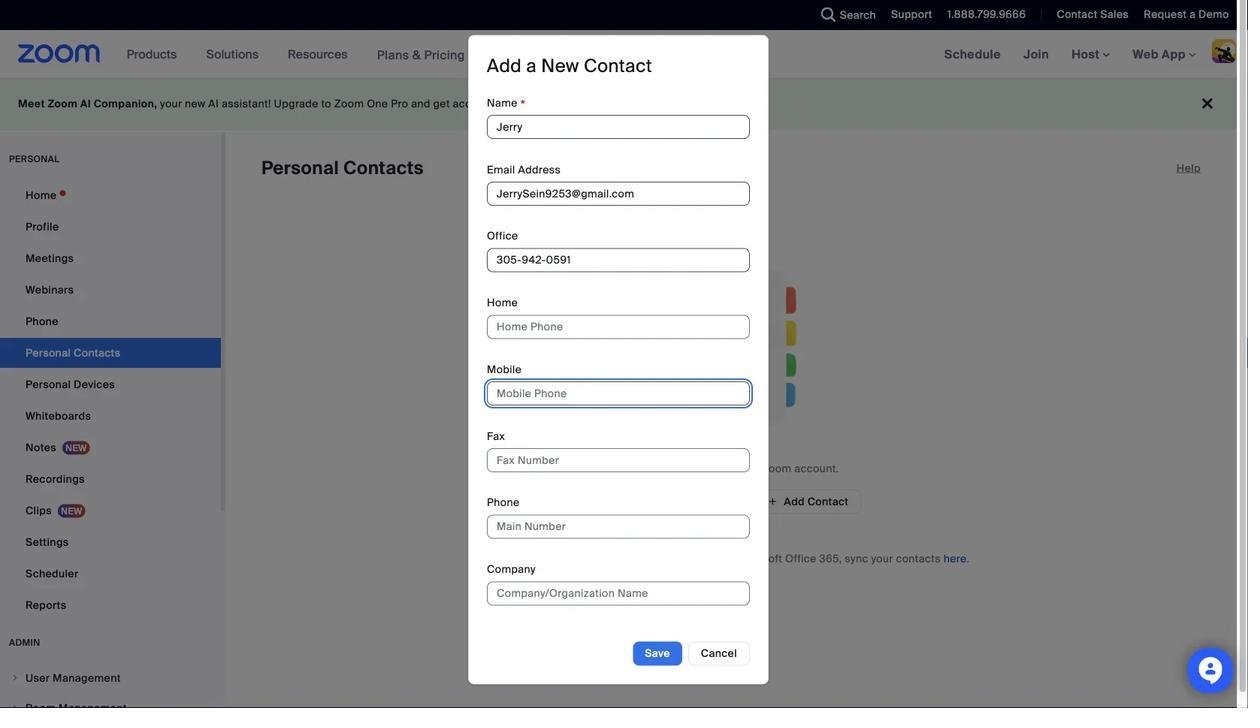 Task type: describe. For each thing, give the bounding box(es) containing it.
1 ai from the left
[[80, 97, 91, 111]]

add for add a new contact
[[487, 55, 522, 78]]

schedule
[[945, 46, 1001, 62]]

demo
[[1199, 8, 1230, 21]]

personal devices link
[[0, 370, 221, 400]]

no
[[623, 462, 638, 476]]

banner containing schedule
[[0, 30, 1248, 79]]

admin menu menu
[[0, 664, 221, 709]]

meetings navigation
[[933, 30, 1248, 79]]

access
[[453, 97, 490, 111]]

and inside meet zoom ai companion, footer
[[411, 97, 431, 111]]

0 horizontal spatial zoom
[[48, 97, 78, 111]]

pricing
[[424, 47, 465, 63]]

your for to
[[737, 462, 759, 476]]

no
[[594, 97, 607, 111]]

fax
[[487, 430, 505, 444]]

Home text field
[[487, 316, 750, 340]]

add for add contact
[[784, 495, 805, 509]]

Office Phone text field
[[487, 249, 750, 273]]

1 vertical spatial and
[[712, 552, 731, 566]]

sales
[[1101, 8, 1129, 21]]

account.
[[795, 462, 839, 476]]

2 horizontal spatial zoom
[[762, 462, 792, 476]]

one
[[367, 97, 388, 111]]

add a new contact dialog
[[468, 35, 769, 685]]

product information navigation
[[115, 30, 476, 79]]

personal contacts
[[262, 157, 424, 180]]

Company text field
[[487, 582, 750, 606]]

schedule link
[[933, 30, 1012, 78]]

contact sales link up meetings navigation
[[1057, 8, 1129, 21]]

here link
[[944, 552, 967, 566]]

get
[[433, 97, 450, 111]]

join link
[[1012, 30, 1061, 78]]

google
[[512, 552, 550, 566]]

assistant!
[[222, 97, 271, 111]]

scheduler link
[[0, 559, 221, 589]]

meet
[[18, 97, 45, 111]]

at
[[581, 97, 591, 111]]

0 horizontal spatial to
[[321, 97, 331, 111]]

request
[[1144, 8, 1187, 21]]

Email Address text field
[[487, 182, 750, 206]]

1 upgrade from the left
[[274, 97, 318, 111]]

Mobile text field
[[487, 382, 750, 406]]

here
[[944, 552, 967, 566]]

365,
[[819, 552, 842, 566]]

profile link
[[0, 212, 221, 242]]

address
[[518, 163, 561, 177]]

cancel
[[701, 647, 737, 661]]

home inside add a new contact dialog
[[487, 296, 518, 310]]

*
[[521, 97, 526, 114]]

pro
[[391, 97, 408, 111]]

cost.
[[663, 97, 688, 111]]

1 horizontal spatial zoom
[[334, 97, 364, 111]]

help link
[[1177, 156, 1201, 180]]

3 ai from the left
[[506, 97, 516, 111]]

1 horizontal spatial office
[[785, 552, 817, 566]]

phone inside personal menu menu
[[26, 315, 58, 328]]

zoom logo image
[[18, 44, 100, 63]]

&
[[412, 47, 421, 63]]

mobile
[[487, 363, 522, 377]]

Fax text field
[[487, 449, 750, 473]]

add contact
[[784, 495, 849, 509]]

save
[[645, 647, 670, 661]]

add image
[[768, 495, 778, 509]]

meetings link
[[0, 244, 221, 274]]

a for add
[[526, 55, 537, 78]]

personal devices
[[26, 378, 115, 392]]

contact sales
[[1057, 8, 1129, 21]]

today
[[739, 97, 769, 111]]

request a demo
[[1144, 8, 1230, 21]]

for google calendar, microsoft exchange, and microsoft office 365, sync your contacts here .
[[493, 552, 970, 566]]

added
[[689, 462, 721, 476]]

1.888.799.9666
[[948, 8, 1026, 21]]

name *
[[487, 96, 526, 114]]

.
[[967, 552, 970, 566]]

add a new contact
[[487, 55, 652, 78]]

settings
[[26, 536, 69, 549]]

companion,
[[94, 97, 157, 111]]

new
[[185, 97, 206, 111]]

2 horizontal spatial your
[[871, 552, 893, 566]]

2 ai from the left
[[208, 97, 219, 111]]

devices
[[74, 378, 115, 392]]



Task type: locate. For each thing, give the bounding box(es) containing it.
reports
[[26, 599, 66, 613]]

phone inside add a new contact dialog
[[487, 496, 520, 510]]

zoom left one
[[334, 97, 364, 111]]

request a demo link
[[1133, 0, 1248, 30], [1144, 8, 1230, 21]]

whiteboards
[[26, 409, 91, 423]]

phone down webinars
[[26, 315, 58, 328]]

1 vertical spatial your
[[737, 462, 759, 476]]

1 horizontal spatial upgrade
[[691, 97, 736, 111]]

meet zoom ai companion, footer
[[0, 78, 1237, 130]]

0 horizontal spatial add
[[487, 55, 522, 78]]

meetings
[[26, 251, 74, 265]]

clips link
[[0, 496, 221, 526]]

phone
[[26, 315, 58, 328], [487, 496, 520, 510]]

2 horizontal spatial ai
[[506, 97, 516, 111]]

home inside home link
[[26, 188, 57, 202]]

0 vertical spatial a
[[1190, 8, 1196, 21]]

1 horizontal spatial add
[[784, 495, 805, 509]]

ai left the companion,
[[80, 97, 91, 111]]

a inside dialog
[[526, 55, 537, 78]]

and right the exchange, at the right bottom of the page
[[712, 552, 731, 566]]

exchange,
[[656, 552, 709, 566]]

personal for personal contacts
[[262, 157, 339, 180]]

add inside add contact 'button'
[[784, 495, 805, 509]]

1 vertical spatial office
[[785, 552, 817, 566]]

contact inside dialog
[[584, 55, 652, 78]]

office inside add a new contact dialog
[[487, 230, 518, 244]]

your right 'sync'
[[871, 552, 893, 566]]

settings link
[[0, 528, 221, 558]]

personal for personal devices
[[26, 378, 71, 392]]

0 horizontal spatial ai
[[80, 97, 91, 111]]

Phone text field
[[487, 516, 750, 540]]

personal
[[262, 157, 339, 180], [26, 378, 71, 392]]

1 vertical spatial contact
[[584, 55, 652, 78]]

contact down account.
[[808, 495, 849, 509]]

personal
[[9, 153, 60, 165]]

notes link
[[0, 433, 221, 463]]

0 vertical spatial contact
[[1057, 8, 1098, 21]]

recordings link
[[0, 464, 221, 495]]

clips
[[26, 504, 52, 518]]

1 horizontal spatial ai
[[208, 97, 219, 111]]

a for request
[[1190, 8, 1196, 21]]

to left the *
[[493, 97, 503, 111]]

plans
[[377, 47, 409, 63]]

calendar,
[[553, 552, 601, 566]]

2 microsoft from the left
[[734, 552, 783, 566]]

1 horizontal spatial to
[[493, 97, 503, 111]]

1.888.799.9666 button
[[936, 0, 1030, 30], [948, 8, 1026, 21]]

a
[[1190, 8, 1196, 21], [526, 55, 537, 78]]

0 vertical spatial personal
[[262, 157, 339, 180]]

0 horizontal spatial home
[[26, 188, 57, 202]]

to right added at the bottom
[[724, 462, 734, 476]]

2 vertical spatial contact
[[808, 495, 849, 509]]

0 horizontal spatial phone
[[26, 315, 58, 328]]

office
[[487, 230, 518, 244], [785, 552, 817, 566]]

admin
[[9, 637, 40, 649]]

additional
[[609, 97, 660, 111]]

join
[[1024, 46, 1049, 62]]

your left new
[[160, 97, 182, 111]]

add
[[487, 55, 522, 78], [784, 495, 805, 509]]

to
[[321, 97, 331, 111], [493, 97, 503, 111], [724, 462, 734, 476]]

0 vertical spatial office
[[487, 230, 518, 244]]

support link
[[880, 0, 936, 30], [891, 8, 933, 21]]

contacts left here link
[[896, 552, 941, 566]]

0 vertical spatial and
[[411, 97, 431, 111]]

contacts right no
[[641, 462, 686, 476]]

name
[[487, 96, 518, 110]]

1 horizontal spatial a
[[1190, 8, 1196, 21]]

1 horizontal spatial contacts
[[896, 552, 941, 566]]

phone link
[[0, 307, 221, 337]]

0 horizontal spatial a
[[526, 55, 537, 78]]

plans & pricing
[[377, 47, 465, 63]]

banner
[[0, 30, 1248, 79]]

0 horizontal spatial microsoft
[[604, 552, 653, 566]]

1 vertical spatial home
[[487, 296, 518, 310]]

0 vertical spatial your
[[160, 97, 182, 111]]

1 vertical spatial a
[[526, 55, 537, 78]]

meet zoom ai companion, your new ai assistant! upgrade to zoom one pro and get access to ai companion at no additional cost. upgrade today
[[18, 97, 769, 111]]

2 upgrade from the left
[[691, 97, 736, 111]]

home link
[[0, 180, 221, 210]]

to left one
[[321, 97, 331, 111]]

0 horizontal spatial upgrade
[[274, 97, 318, 111]]

a left demo
[[1190, 8, 1196, 21]]

company
[[487, 563, 536, 577]]

0 horizontal spatial office
[[487, 230, 518, 244]]

contact left sales
[[1057, 8, 1098, 21]]

notes
[[26, 441, 56, 455]]

whiteboards link
[[0, 401, 221, 431]]

contact sales link
[[1046, 0, 1133, 30], [1057, 8, 1129, 21]]

your right added at the bottom
[[737, 462, 759, 476]]

support
[[891, 8, 933, 21]]

reports link
[[0, 591, 221, 621]]

2 vertical spatial your
[[871, 552, 893, 566]]

webinars
[[26, 283, 74, 297]]

2 horizontal spatial contact
[[1057, 8, 1098, 21]]

1 horizontal spatial your
[[737, 462, 759, 476]]

microsoft down phone text field
[[604, 552, 653, 566]]

sync
[[845, 552, 869, 566]]

scheduler
[[26, 567, 78, 581]]

1 horizontal spatial microsoft
[[734, 552, 783, 566]]

zoom up add "image"
[[762, 462, 792, 476]]

1 horizontal spatial and
[[712, 552, 731, 566]]

home up mobile
[[487, 296, 518, 310]]

your
[[160, 97, 182, 111], [737, 462, 759, 476], [871, 552, 893, 566]]

home up profile
[[26, 188, 57, 202]]

ai left the *
[[506, 97, 516, 111]]

1 vertical spatial contacts
[[896, 552, 941, 566]]

upgrade right cost.
[[691, 97, 736, 111]]

zoom right meet
[[48, 97, 78, 111]]

and left the get
[[411, 97, 431, 111]]

profile
[[26, 220, 59, 234]]

0 vertical spatial contacts
[[641, 462, 686, 476]]

0 horizontal spatial contact
[[584, 55, 652, 78]]

2 horizontal spatial to
[[724, 462, 734, 476]]

personal menu menu
[[0, 180, 221, 622]]

contact up meet zoom ai companion, footer
[[584, 55, 652, 78]]

office left 365,
[[785, 552, 817, 566]]

upgrade
[[274, 97, 318, 111], [691, 97, 736, 111]]

0 horizontal spatial personal
[[26, 378, 71, 392]]

webinars link
[[0, 275, 221, 305]]

contacts
[[641, 462, 686, 476], [896, 552, 941, 566]]

1 vertical spatial add
[[784, 495, 805, 509]]

home
[[26, 188, 57, 202], [487, 296, 518, 310]]

0 vertical spatial add
[[487, 55, 522, 78]]

1 horizontal spatial contact
[[808, 495, 849, 509]]

ai right new
[[208, 97, 219, 111]]

contact inside 'button'
[[808, 495, 849, 509]]

microsoft down add "image"
[[734, 552, 783, 566]]

0 horizontal spatial and
[[411, 97, 431, 111]]

email
[[487, 163, 515, 177]]

1 microsoft from the left
[[604, 552, 653, 566]]

personal inside personal devices "link"
[[26, 378, 71, 392]]

1 horizontal spatial home
[[487, 296, 518, 310]]

your for companion,
[[160, 97, 182, 111]]

0 vertical spatial phone
[[26, 315, 58, 328]]

contact sales link up join
[[1046, 0, 1133, 30]]

for
[[493, 552, 510, 566]]

0 horizontal spatial your
[[160, 97, 182, 111]]

and
[[411, 97, 431, 111], [712, 552, 731, 566]]

cancel button
[[688, 642, 750, 667]]

recordings
[[26, 472, 85, 486]]

plans & pricing link
[[377, 47, 465, 63], [377, 47, 465, 63]]

First and Last Name text field
[[487, 115, 750, 140]]

new
[[541, 55, 579, 78]]

1 vertical spatial phone
[[487, 496, 520, 510]]

no contacts added to your zoom account.
[[623, 462, 839, 476]]

your inside meet zoom ai companion, footer
[[160, 97, 182, 111]]

0 horizontal spatial contacts
[[641, 462, 686, 476]]

office down "email"
[[487, 230, 518, 244]]

1 horizontal spatial phone
[[487, 496, 520, 510]]

zoom
[[48, 97, 78, 111], [334, 97, 364, 111], [762, 462, 792, 476]]

companion
[[519, 97, 578, 111]]

a left new
[[526, 55, 537, 78]]

save button
[[633, 642, 682, 667]]

contacts
[[343, 157, 424, 180]]

upgrade down product information navigation at the top
[[274, 97, 318, 111]]

microsoft
[[604, 552, 653, 566], [734, 552, 783, 566]]

1 horizontal spatial personal
[[262, 157, 339, 180]]

add right add "image"
[[784, 495, 805, 509]]

help
[[1177, 161, 1201, 175]]

upgrade today link
[[691, 97, 769, 111]]

1 vertical spatial personal
[[26, 378, 71, 392]]

email address
[[487, 163, 561, 177]]

0 vertical spatial home
[[26, 188, 57, 202]]

add inside add a new contact dialog
[[487, 55, 522, 78]]

phone up for
[[487, 496, 520, 510]]

add up name
[[487, 55, 522, 78]]

add contact button
[[755, 490, 862, 514]]



Task type: vqa. For each thing, say whether or not it's contained in the screenshot.
topmost the and
yes



